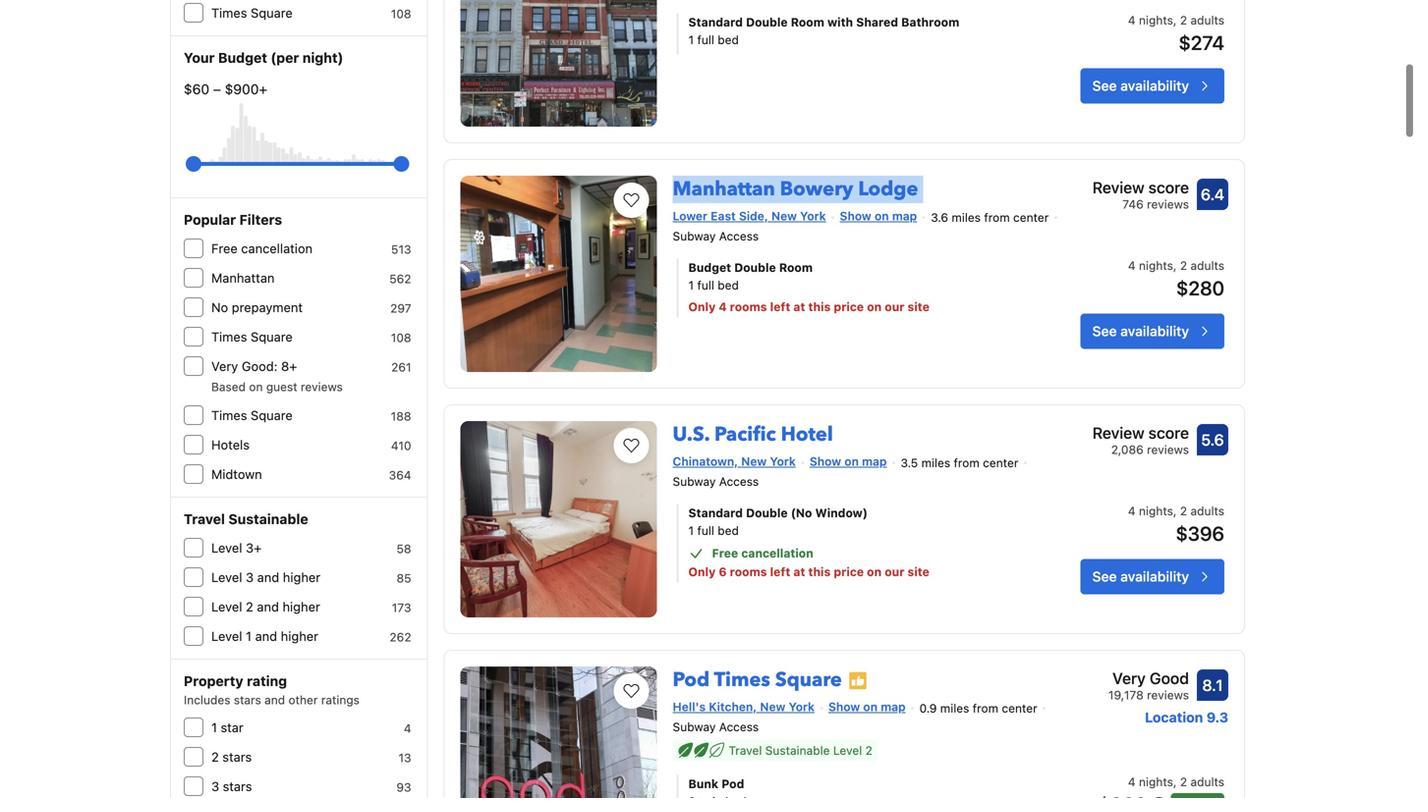 Task type: vqa. For each thing, say whether or not it's contained in the screenshot.


Task type: locate. For each thing, give the bounding box(es) containing it.
3.6
[[931, 211, 948, 224]]

2 vertical spatial availability
[[1121, 569, 1189, 585]]

, inside 4 nights , 2 adults $280
[[1173, 259, 1177, 273]]

availability
[[1121, 78, 1189, 94], [1121, 324, 1189, 340], [1121, 569, 1189, 585]]

center for lodge
[[1013, 211, 1049, 224]]

108
[[391, 7, 411, 21], [391, 331, 411, 345]]

very inside very good 19,178 reviews
[[1113, 670, 1146, 688]]

see availability down 4 nights , 2 adults $280
[[1092, 324, 1189, 340]]

1 vertical spatial price
[[834, 566, 864, 580]]

miles for u.s. pacific hotel
[[921, 456, 950, 470]]

u.s.
[[673, 422, 710, 449]]

2 up '$274'
[[1180, 13, 1187, 27]]

our down budget double room link
[[885, 300, 905, 314]]

1 vertical spatial our
[[885, 566, 905, 580]]

adults inside 4 nights , 2 adults $396
[[1191, 505, 1224, 519]]

manhattan bowery lodge link
[[673, 168, 918, 203]]

see for hotel
[[1092, 569, 1117, 585]]

square
[[251, 5, 293, 20], [251, 330, 293, 344], [251, 408, 293, 423], [775, 667, 842, 694]]

availability down 4 nights , 2 adults $280
[[1121, 324, 1189, 340]]

1 vertical spatial from
[[954, 456, 980, 470]]

2 vertical spatial map
[[881, 701, 906, 714]]

3 adults from the top
[[1191, 505, 1224, 519]]

4 inside 4 nights , 2 adults $274
[[1128, 13, 1136, 27]]

2 vertical spatial times square
[[211, 408, 293, 423]]

score inside review score 746 reviews
[[1149, 178, 1189, 197]]

0 horizontal spatial cancellation
[[241, 241, 313, 256]]

0 vertical spatial from
[[984, 211, 1010, 224]]

subway inside 3.6 miles from center subway access
[[673, 230, 716, 243]]

1 vertical spatial site
[[908, 566, 930, 580]]

2 vertical spatial see availability
[[1092, 569, 1189, 585]]

level left 3+
[[211, 541, 242, 556]]

2 only from the top
[[688, 566, 716, 580]]

4 inside 4 nights , 2 adults $396
[[1128, 505, 1136, 519]]

square inside 'link'
[[775, 667, 842, 694]]

0 vertical spatial budget
[[218, 50, 267, 66]]

score inside review score 2,086 reviews
[[1149, 424, 1189, 443]]

room left with
[[791, 15, 824, 29]]

show on map for lodge
[[840, 209, 917, 223]]

0 vertical spatial times square
[[211, 5, 293, 20]]

0 vertical spatial new
[[771, 209, 797, 223]]

nights inside 4 nights , 2 adults $280
[[1139, 259, 1173, 273]]

from right 3.6
[[984, 211, 1010, 224]]

reviews right 2,086
[[1147, 443, 1189, 457]]

level 3 and higher
[[211, 570, 321, 585]]

1 review score element from the top
[[1093, 176, 1189, 199]]

2 vertical spatial full
[[697, 524, 714, 538]]

miles right the '3.5'
[[921, 456, 950, 470]]

1 vertical spatial this
[[808, 566, 831, 580]]

1 vertical spatial show on map
[[810, 455, 887, 469]]

, inside 4 nights , 2 adults $396
[[1173, 505, 1177, 519]]

manhattan up no prepayment
[[211, 271, 275, 285]]

1 vertical spatial center
[[983, 456, 1019, 470]]

stars down rating
[[234, 694, 261, 708]]

9.3
[[1207, 710, 1228, 726]]

2 score from the top
[[1149, 424, 1189, 443]]

2 for 4 nights , 2 adults $274
[[1180, 13, 1187, 27]]

from for u.s. pacific hotel
[[954, 456, 980, 470]]

2 review score element from the top
[[1093, 422, 1189, 445]]

4 for 4 nights , 2 adults $396
[[1128, 505, 1136, 519]]

2 inside 4 nights , 2 adults $274
[[1180, 13, 1187, 27]]

2 108 from the top
[[391, 331, 411, 345]]

2 see availability from the top
[[1092, 324, 1189, 340]]

1 vertical spatial budget
[[688, 261, 731, 275]]

4 for 4 nights , 2 adults $274
[[1128, 13, 1136, 27]]

2 vertical spatial stars
[[223, 780, 252, 795]]

1 vertical spatial see
[[1092, 324, 1117, 340]]

see availability down 4 nights , 2 adults $274
[[1092, 78, 1189, 94]]

and for 1
[[255, 629, 277, 644]]

1 at from the top
[[793, 300, 805, 314]]

0 horizontal spatial travel
[[184, 512, 225, 528]]

see availability for u.s. pacific hotel
[[1092, 569, 1189, 585]]

1 horizontal spatial sustainable
[[765, 745, 830, 758]]

on down budget double room link
[[867, 300, 882, 314]]

score left 6.4
[[1149, 178, 1189, 197]]

3 see availability link from the top
[[1081, 560, 1224, 595]]

1 horizontal spatial budget
[[688, 261, 731, 275]]

access for manhattan
[[719, 230, 759, 243]]

travel down hell's kitchen, new york in the bottom of the page
[[729, 745, 762, 758]]

0 horizontal spatial sustainable
[[228, 512, 308, 528]]

room inside standard double room with shared bathroom 1 full bed
[[791, 15, 824, 29]]

review inside review score 2,086 reviews
[[1093, 424, 1145, 443]]

1 , from the top
[[1173, 13, 1177, 27]]

sustainable up 3+
[[228, 512, 308, 528]]

standard inside standard double room with shared bathroom 1 full bed
[[688, 15, 743, 29]]

sustainable up bunk pod link
[[765, 745, 830, 758]]

2 stars
[[211, 750, 252, 765]]

manhattan inside the manhattan bowery lodge link
[[673, 176, 775, 203]]

2 inside 4 nights , 2 adults $280
[[1180, 259, 1187, 273]]

0 vertical spatial bed
[[718, 33, 739, 47]]

free cancellation down standard double (no window)
[[712, 547, 813, 561]]

1 vertical spatial full
[[697, 279, 714, 293]]

york down 'hotel'
[[770, 455, 796, 469]]

3 nights from the top
[[1139, 505, 1173, 519]]

nights for $274
[[1139, 13, 1173, 27]]

manhattan
[[673, 176, 775, 203], [211, 271, 275, 285]]

1 adults from the top
[[1191, 13, 1224, 27]]

reviews
[[1147, 198, 1189, 211], [301, 380, 343, 394], [1147, 443, 1189, 457], [1147, 689, 1189, 703]]

2 our from the top
[[885, 566, 905, 580]]

double down side, on the top right
[[734, 261, 776, 275]]

rooms right 6
[[730, 566, 767, 580]]

free down popular filters
[[211, 241, 238, 256]]

2 see availability link from the top
[[1081, 314, 1224, 350]]

on down very good: 8+
[[249, 380, 263, 394]]

0 horizontal spatial 3
[[211, 780, 219, 795]]

0 horizontal spatial budget
[[218, 50, 267, 66]]

full
[[697, 33, 714, 47], [697, 279, 714, 293], [697, 524, 714, 538]]

good
[[1150, 670, 1189, 688]]

–
[[213, 81, 221, 97]]

1 horizontal spatial cancellation
[[741, 547, 813, 561]]

new down manhattan bowery lodge
[[771, 209, 797, 223]]

access for u.s.
[[719, 475, 759, 489]]

0 vertical spatial room
[[791, 15, 824, 29]]

0 vertical spatial show
[[840, 209, 871, 223]]

2 review from the top
[[1093, 424, 1145, 443]]

2 vertical spatial new
[[760, 701, 786, 714]]

2 vertical spatial york
[[789, 701, 815, 714]]

1 horizontal spatial very
[[1113, 670, 1146, 688]]

and for 2
[[257, 600, 279, 615]]

1 horizontal spatial free
[[712, 547, 738, 561]]

only left 6
[[688, 566, 716, 580]]

reviews inside review score 2,086 reviews
[[1147, 443, 1189, 457]]

new down pod times square
[[760, 701, 786, 714]]

1 score from the top
[[1149, 178, 1189, 197]]

2 up $396
[[1180, 505, 1187, 519]]

your
[[184, 50, 215, 66]]

0 vertical spatial our
[[885, 300, 905, 314]]

1 horizontal spatial travel
[[729, 745, 762, 758]]

bed inside standard double room with shared bathroom 1 full bed
[[718, 33, 739, 47]]

, inside 4 nights , 2 adults $274
[[1173, 13, 1177, 27]]

$274
[[1179, 31, 1224, 54]]

center right the '3.5'
[[983, 456, 1019, 470]]

from right the '3.5'
[[954, 456, 980, 470]]

1 price from the top
[[834, 300, 864, 314]]

1 see availability link from the top
[[1081, 68, 1224, 104]]

map for manhattan bowery lodge
[[892, 209, 917, 223]]

1 nights from the top
[[1139, 13, 1173, 27]]

on inside budget double room 1 full bed only 4 rooms left at this price on our site
[[867, 300, 882, 314]]

bed inside budget double room 1 full bed only 4 rooms left at this price on our site
[[718, 279, 739, 293]]

2 subway from the top
[[673, 475, 716, 489]]

sustainable for travel sustainable
[[228, 512, 308, 528]]

see availability down 4 nights , 2 adults $396
[[1092, 569, 1189, 585]]

very good element
[[1108, 667, 1189, 691]]

free cancellation
[[211, 241, 313, 256], [712, 547, 813, 561]]

level 1 and higher
[[211, 629, 318, 644]]

level for level 2 and higher
[[211, 600, 242, 615]]

adults inside 4 nights , 2 adults $280
[[1191, 259, 1224, 273]]

2 vertical spatial higher
[[281, 629, 318, 644]]

cancellation down "filters"
[[241, 241, 313, 256]]

2 vertical spatial miles
[[940, 702, 969, 716]]

stars for 3 stars
[[223, 780, 252, 795]]

stars for 2 stars
[[222, 750, 252, 765]]

0 horizontal spatial pod
[[673, 667, 710, 694]]

at down budget double room link
[[793, 300, 805, 314]]

times square up the hotels
[[211, 408, 293, 423]]

miles inside 3.5 miles from center subway access
[[921, 456, 950, 470]]

adults down the 9.3
[[1191, 776, 1224, 790]]

access down hell's kitchen, new york in the bottom of the page
[[719, 721, 759, 735]]

level for level 3+
[[211, 541, 242, 556]]

subway down chinatown, in the bottom of the page
[[673, 475, 716, 489]]

square left this property is part of our preferred partner program. it's committed to providing excellent service and good value. it'll pay us a higher commission if you make a booking. icon
[[775, 667, 842, 694]]

see availability link down 4 nights , 2 adults $280
[[1081, 314, 1224, 350]]

free
[[211, 241, 238, 256], [712, 547, 738, 561]]

travel up level 3+
[[184, 512, 225, 528]]

miles inside 0.9 miles from center subway access
[[940, 702, 969, 716]]

show down 'hotel'
[[810, 455, 841, 469]]

budget double room 1 full bed only 4 rooms left at this price on our site
[[688, 261, 930, 314]]

miles inside 3.6 miles from center subway access
[[952, 211, 981, 224]]

2 for 4 nights , 2 adults
[[1180, 776, 1187, 790]]

1 vertical spatial 108
[[391, 331, 411, 345]]

0 vertical spatial standard
[[688, 15, 743, 29]]

access inside 3.5 miles from center subway access
[[719, 475, 759, 489]]

and up 'level 2 and higher'
[[257, 570, 279, 585]]

1 vertical spatial free
[[712, 547, 738, 561]]

0 horizontal spatial free cancellation
[[211, 241, 313, 256]]

pod
[[673, 667, 710, 694], [722, 778, 744, 792]]

room for $274
[[791, 15, 824, 29]]

6
[[719, 566, 727, 580]]

site
[[908, 300, 930, 314], [908, 566, 930, 580]]

adults for $396
[[1191, 505, 1224, 519]]

1 vertical spatial map
[[862, 455, 887, 469]]

see availability link down 4 nights , 2 adults $274
[[1081, 68, 1224, 104]]

site down standard double (no window) link
[[908, 566, 930, 580]]

and down 'level 2 and higher'
[[255, 629, 277, 644]]

travel for travel sustainable
[[184, 512, 225, 528]]

1 access from the top
[[719, 230, 759, 243]]

guest
[[266, 380, 297, 394]]

1 vertical spatial stars
[[222, 750, 252, 765]]

1 108 from the top
[[391, 7, 411, 21]]

0 vertical spatial availability
[[1121, 78, 1189, 94]]

1
[[688, 33, 694, 47], [688, 279, 694, 293], [688, 524, 694, 538], [246, 629, 252, 644], [211, 721, 217, 736]]

york up 'travel sustainable level 2'
[[789, 701, 815, 714]]

1 site from the top
[[908, 300, 930, 314]]

pod up hell's
[[673, 667, 710, 694]]

see availability link for manhattan bowery lodge
[[1081, 314, 1224, 350]]

3.5
[[901, 456, 918, 470]]

2 vertical spatial see availability link
[[1081, 560, 1224, 595]]

1 vertical spatial sustainable
[[765, 745, 830, 758]]

times
[[211, 5, 247, 20], [211, 330, 247, 344], [211, 408, 247, 423], [714, 667, 770, 694]]

0 horizontal spatial manhattan
[[211, 271, 275, 285]]

see availability for manhattan bowery lodge
[[1092, 324, 1189, 340]]

times square up very good: 8+
[[211, 330, 293, 344]]

adults for $274
[[1191, 13, 1224, 27]]

very good 19,178 reviews
[[1108, 670, 1189, 703]]

full inside budget double room 1 full bed only 4 rooms left at this price on our site
[[697, 279, 714, 293]]

3 , from the top
[[1173, 505, 1177, 519]]

1 left from the top
[[770, 300, 790, 314]]

1 vertical spatial bed
[[718, 279, 739, 293]]

review score element left scored 5.6 "element"
[[1093, 422, 1189, 445]]

0 vertical spatial very
[[211, 359, 238, 374]]

0 vertical spatial this
[[808, 300, 831, 314]]

level up property on the bottom of page
[[211, 629, 242, 644]]

double inside budget double room 1 full bed only 4 rooms left at this price on our site
[[734, 261, 776, 275]]

746
[[1123, 198, 1144, 211]]

show on map down 'hotel'
[[810, 455, 887, 469]]

2 vertical spatial subway
[[673, 721, 716, 735]]

1 times square from the top
[[211, 5, 293, 20]]

left right 6
[[770, 566, 790, 580]]

miles right 3.6
[[952, 211, 981, 224]]

1 horizontal spatial pod
[[722, 778, 744, 792]]

1 vertical spatial at
[[793, 566, 805, 580]]

map left the '3.5'
[[862, 455, 887, 469]]

1 vertical spatial review
[[1093, 424, 1145, 443]]

from inside 3.5 miles from center subway access
[[954, 456, 980, 470]]

this property is part of our preferred partner program. it's committed to providing excellent service and good value. it'll pay us a higher commission if you make a booking. image
[[848, 672, 868, 691]]

adults for $280
[[1191, 259, 1224, 273]]

0 vertical spatial miles
[[952, 211, 981, 224]]

1 vertical spatial see availability link
[[1081, 314, 1224, 350]]

2 , from the top
[[1173, 259, 1177, 273]]

3 down 3+
[[246, 570, 254, 585]]

from inside 3.6 miles from center subway access
[[984, 211, 1010, 224]]

very up 19,178
[[1113, 670, 1146, 688]]

show
[[840, 209, 871, 223], [810, 455, 841, 469], [828, 701, 860, 714]]

and
[[257, 570, 279, 585], [257, 600, 279, 615], [255, 629, 277, 644], [265, 694, 285, 708]]

3 see from the top
[[1092, 569, 1117, 585]]

2 inside 4 nights , 2 adults $396
[[1180, 505, 1187, 519]]

sustainable for travel sustainable level 2
[[765, 745, 830, 758]]

center right 3.6
[[1013, 211, 1049, 224]]

this down budget double room link
[[808, 300, 831, 314]]

shared
[[856, 15, 898, 29]]

standard double room with shared bathroom 1 full bed
[[688, 15, 959, 47]]

(no
[[791, 507, 812, 521]]

score for lodge
[[1149, 178, 1189, 197]]

0 vertical spatial see availability
[[1092, 78, 1189, 94]]

2 full from the top
[[697, 279, 714, 293]]

1 vertical spatial score
[[1149, 424, 1189, 443]]

1 inside standard double room with shared bathroom 1 full bed
[[688, 33, 694, 47]]

on down this property is part of our preferred partner program. it's committed to providing excellent service and good value. it'll pay us a higher commission if you make a booking. image
[[863, 701, 878, 714]]

only inside budget double room 1 full bed only 4 rooms left at this price on our site
[[688, 300, 716, 314]]

manhattan up east
[[673, 176, 775, 203]]

1 vertical spatial access
[[719, 475, 759, 489]]

very up based at the top left
[[211, 359, 238, 374]]

2 left from the top
[[770, 566, 790, 580]]

score
[[1149, 178, 1189, 197], [1149, 424, 1189, 443]]

1 vertical spatial rooms
[[730, 566, 767, 580]]

0 vertical spatial 108
[[391, 7, 411, 21]]

stars down star
[[222, 750, 252, 765]]

2 see from the top
[[1092, 324, 1117, 340]]

2
[[1180, 13, 1187, 27], [1180, 259, 1187, 273], [1180, 505, 1187, 519], [246, 600, 253, 615], [865, 745, 873, 758], [211, 750, 219, 765], [1180, 776, 1187, 790]]

travel for travel sustainable level 2
[[729, 745, 762, 758]]

map down lodge
[[892, 209, 917, 223]]

1 full from the top
[[697, 33, 714, 47]]

chinatown, new york
[[673, 455, 796, 469]]

level up level 1 and higher
[[211, 600, 242, 615]]

3 subway from the top
[[673, 721, 716, 735]]

1 rooms from the top
[[730, 300, 767, 314]]

1 vertical spatial show
[[810, 455, 841, 469]]

0 vertical spatial free cancellation
[[211, 241, 313, 256]]

bunk pod link
[[688, 776, 1021, 794]]

4 for 4 nights , 2 adults
[[1128, 776, 1136, 790]]

0 vertical spatial review
[[1093, 178, 1145, 197]]

center right 0.9
[[1002, 702, 1037, 716]]

price down standard double (no window) link
[[834, 566, 864, 580]]

1 horizontal spatial free cancellation
[[712, 547, 813, 561]]

this property is part of our preferred partner program. it's committed to providing excellent service and good value. it'll pay us a higher commission if you make a booking. image
[[848, 672, 868, 691]]

2 bed from the top
[[718, 279, 739, 293]]

access inside 3.6 miles from center subway access
[[719, 230, 759, 243]]

map left 0.9
[[881, 701, 906, 714]]

4 adults from the top
[[1191, 776, 1224, 790]]

our
[[885, 300, 905, 314], [885, 566, 905, 580]]

reviews down good
[[1147, 689, 1189, 703]]

review
[[1093, 178, 1145, 197], [1093, 424, 1145, 443]]

york down bowery
[[800, 209, 826, 223]]

free cancellation down "filters"
[[211, 241, 313, 256]]

1 vertical spatial room
[[779, 261, 813, 275]]

room inside budget double room 1 full bed only 4 rooms left at this price on our site
[[779, 261, 813, 275]]

2 access from the top
[[719, 475, 759, 489]]

adults inside 4 nights , 2 adults $274
[[1191, 13, 1224, 27]]

13
[[398, 752, 411, 766]]

from right 0.9
[[973, 702, 998, 716]]

3 availability from the top
[[1121, 569, 1189, 585]]

see
[[1092, 78, 1117, 94], [1092, 324, 1117, 340], [1092, 569, 1117, 585]]

adults up $396
[[1191, 505, 1224, 519]]

1 vertical spatial double
[[734, 261, 776, 275]]

1 vertical spatial free cancellation
[[712, 547, 813, 561]]

93
[[396, 781, 411, 795]]

only
[[688, 300, 716, 314], [688, 566, 716, 580]]

review inside review score 746 reviews
[[1093, 178, 1145, 197]]

1 vertical spatial pod
[[722, 778, 744, 792]]

subway down the lower
[[673, 230, 716, 243]]

reviews inside review score 746 reviews
[[1147, 198, 1189, 211]]

with
[[827, 15, 853, 29]]

adults up '$274'
[[1191, 13, 1224, 27]]

262
[[390, 631, 411, 645]]

map
[[892, 209, 917, 223], [862, 455, 887, 469], [881, 701, 906, 714]]

0 vertical spatial double
[[746, 15, 788, 29]]

full inside standard double room with shared bathroom 1 full bed
[[697, 33, 714, 47]]

travel sustainable
[[184, 512, 308, 528]]

miles right 0.9
[[940, 702, 969, 716]]

center inside 3.5 miles from center subway access
[[983, 456, 1019, 470]]

1 bed from the top
[[718, 33, 739, 47]]

2 standard from the top
[[688, 507, 743, 521]]

1 vertical spatial very
[[1113, 670, 1146, 688]]

5.6
[[1201, 431, 1224, 450]]

times up hell's kitchen, new york in the bottom of the page
[[714, 667, 770, 694]]

chinatown,
[[673, 455, 738, 469]]

3 down 2 stars
[[211, 780, 219, 795]]

stars
[[234, 694, 261, 708], [222, 750, 252, 765], [223, 780, 252, 795]]

group
[[194, 148, 402, 180]]

subway inside 0.9 miles from center subway access
[[673, 721, 716, 735]]

based
[[211, 380, 246, 394]]

1 vertical spatial cancellation
[[741, 547, 813, 561]]

1 our from the top
[[885, 300, 905, 314]]

standard for standard double (no window)
[[688, 507, 743, 521]]

1 vertical spatial only
[[688, 566, 716, 580]]

new
[[771, 209, 797, 223], [741, 455, 767, 469], [760, 701, 786, 714]]

level down level 3+
[[211, 570, 242, 585]]

budget down east
[[688, 261, 731, 275]]

times inside 'link'
[[714, 667, 770, 694]]

0 vertical spatial higher
[[283, 570, 321, 585]]

0 vertical spatial map
[[892, 209, 917, 223]]

1 vertical spatial times square
[[211, 330, 293, 344]]

review score element
[[1093, 176, 1189, 199], [1093, 422, 1189, 445]]

review up 746
[[1093, 178, 1145, 197]]

1 review from the top
[[1093, 178, 1145, 197]]

double left (no
[[746, 507, 788, 521]]

0 vertical spatial stars
[[234, 694, 261, 708]]

1 vertical spatial availability
[[1121, 324, 1189, 340]]

0 vertical spatial only
[[688, 300, 716, 314]]

review score 2,086 reviews
[[1093, 424, 1189, 457]]

3 see availability from the top
[[1092, 569, 1189, 585]]

1 standard from the top
[[688, 15, 743, 29]]

access down lower east side, new york on the top of page
[[719, 230, 759, 243]]

reviews inside very good 19,178 reviews
[[1147, 689, 1189, 703]]

reviews for 5.6
[[1147, 443, 1189, 457]]

0 vertical spatial review score element
[[1093, 176, 1189, 199]]

review score element for manhattan bowery lodge
[[1093, 176, 1189, 199]]

center inside 3.6 miles from center subway access
[[1013, 211, 1049, 224]]

from
[[984, 211, 1010, 224], [954, 456, 980, 470], [973, 702, 998, 716]]

4 inside 4 nights , 2 adults $280
[[1128, 259, 1136, 273]]

nights inside 4 nights , 2 adults $396
[[1139, 505, 1173, 519]]

0 vertical spatial travel
[[184, 512, 225, 528]]

u.s. pacific hotel
[[673, 422, 833, 449]]

double inside standard double room with shared bathroom 1 full bed
[[746, 15, 788, 29]]

left
[[770, 300, 790, 314], [770, 566, 790, 580]]

access down chinatown, new york
[[719, 475, 759, 489]]

0 vertical spatial free
[[211, 241, 238, 256]]

1 only from the top
[[688, 300, 716, 314]]

standard for standard double room with shared bathroom 1 full bed
[[688, 15, 743, 29]]

room for $280
[[779, 261, 813, 275]]

1 vertical spatial subway
[[673, 475, 716, 489]]

stars inside property rating includes stars and other ratings
[[234, 694, 261, 708]]

center
[[1013, 211, 1049, 224], [983, 456, 1019, 470], [1002, 702, 1037, 716]]

double
[[746, 15, 788, 29], [734, 261, 776, 275], [746, 507, 788, 521]]

1 horizontal spatial 3
[[246, 570, 254, 585]]

2 vertical spatial center
[[1002, 702, 1037, 716]]

4 inside budget double room 1 full bed only 4 rooms left at this price on our site
[[719, 300, 727, 314]]

show on map down this property is part of our preferred partner program. it's committed to providing excellent service and good value. it'll pay us a higher commission if you make a booking. image
[[828, 701, 906, 714]]

new down u.s. pacific hotel
[[741, 455, 767, 469]]

2 nights from the top
[[1139, 259, 1173, 273]]

0 vertical spatial see availability link
[[1081, 68, 1224, 104]]

show for lodge
[[840, 209, 871, 223]]

standard
[[688, 15, 743, 29], [688, 507, 743, 521]]

2 availability from the top
[[1121, 324, 1189, 340]]

subway inside 3.5 miles from center subway access
[[673, 475, 716, 489]]

night)
[[302, 50, 343, 66]]

3 times square from the top
[[211, 408, 293, 423]]

nights inside 4 nights , 2 adults $274
[[1139, 13, 1173, 27]]

hell's
[[673, 701, 706, 714]]

this down (no
[[808, 566, 831, 580]]

higher down level 3 and higher
[[283, 600, 320, 615]]

3 access from the top
[[719, 721, 759, 735]]

budget up $900+
[[218, 50, 267, 66]]

miles
[[952, 211, 981, 224], [921, 456, 950, 470], [940, 702, 969, 716]]

1 vertical spatial miles
[[921, 456, 950, 470]]

window)
[[815, 507, 868, 521]]

2 adults from the top
[[1191, 259, 1224, 273]]

1 full bed
[[688, 524, 739, 538]]

filters
[[239, 212, 282, 228]]

availability down 4 nights , 2 adults $274
[[1121, 78, 1189, 94]]

level
[[211, 541, 242, 556], [211, 570, 242, 585], [211, 600, 242, 615], [211, 629, 242, 644], [833, 745, 862, 758]]

, for $274
[[1173, 13, 1177, 27]]

midtown
[[211, 467, 262, 482]]

times square
[[211, 5, 293, 20], [211, 330, 293, 344], [211, 408, 293, 423]]

1 subway from the top
[[673, 230, 716, 243]]

score left scored 5.6 "element"
[[1149, 424, 1189, 443]]

see availability link for u.s. pacific hotel
[[1081, 560, 1224, 595]]

square down based on guest reviews
[[251, 408, 293, 423]]

1 this from the top
[[808, 300, 831, 314]]

york
[[800, 209, 826, 223], [770, 455, 796, 469], [789, 701, 815, 714]]

show on map
[[840, 209, 917, 223], [810, 455, 887, 469], [828, 701, 906, 714]]

see availability link
[[1081, 68, 1224, 104], [1081, 314, 1224, 350], [1081, 560, 1224, 595]]

0 horizontal spatial very
[[211, 359, 238, 374]]

room
[[791, 15, 824, 29], [779, 261, 813, 275]]

1 vertical spatial review score element
[[1093, 422, 1189, 445]]

pod right bunk
[[722, 778, 744, 792]]

1 vertical spatial higher
[[283, 600, 320, 615]]



Task type: describe. For each thing, give the bounding box(es) containing it.
19,178
[[1108, 689, 1144, 703]]

2 price from the top
[[834, 566, 864, 580]]

reviews for 6.4
[[1147, 198, 1189, 211]]

pod times square link
[[673, 659, 842, 694]]

$900+
[[225, 81, 267, 97]]

3+
[[246, 541, 262, 556]]

pod times square
[[673, 667, 842, 694]]

nights for $396
[[1139, 505, 1173, 519]]

rooms inside budget double room 1 full bed only 4 rooms left at this price on our site
[[730, 300, 767, 314]]

access inside 0.9 miles from center subway access
[[719, 721, 759, 735]]

good:
[[242, 359, 278, 374]]

$60 – $900+
[[184, 81, 267, 97]]

0 vertical spatial 3
[[246, 570, 254, 585]]

subway for u.s.
[[673, 475, 716, 489]]

from inside 0.9 miles from center subway access
[[973, 702, 998, 716]]

other
[[288, 694, 318, 708]]

297
[[390, 302, 411, 315]]

and inside property rating includes stars and other ratings
[[265, 694, 285, 708]]

(per
[[271, 50, 299, 66]]

very for good
[[1113, 670, 1146, 688]]

2,086
[[1111, 443, 1144, 457]]

2 vertical spatial show on map
[[828, 701, 906, 714]]

map for u.s. pacific hotel
[[862, 455, 887, 469]]

58
[[397, 542, 411, 556]]

on up standard double (no window) link
[[844, 455, 859, 469]]

2 times square from the top
[[211, 330, 293, 344]]

miles for manhattan bowery lodge
[[952, 211, 981, 224]]

$396
[[1176, 523, 1224, 546]]

1 see availability from the top
[[1092, 78, 1189, 94]]

no prepayment
[[211, 300, 303, 315]]

popular
[[184, 212, 236, 228]]

1 availability from the top
[[1121, 78, 1189, 94]]

1 vertical spatial york
[[770, 455, 796, 469]]

availability for u.s. pacific hotel
[[1121, 569, 1189, 585]]

scored 6.4 element
[[1197, 179, 1228, 210]]

higher for level 1 and higher
[[281, 629, 318, 644]]

manhattan for manhattan
[[211, 271, 275, 285]]

4 , from the top
[[1173, 776, 1177, 790]]

score for hotel
[[1149, 424, 1189, 443]]

2 at from the top
[[793, 566, 805, 580]]

show on map for hotel
[[810, 455, 887, 469]]

standard double room with shared bathroom link
[[688, 13, 1021, 31]]

subway for manhattan
[[673, 230, 716, 243]]

364
[[389, 469, 411, 483]]

scored 5.6 element
[[1197, 425, 1228, 456]]

2 site from the top
[[908, 566, 930, 580]]

2 this from the top
[[808, 566, 831, 580]]

3 stars
[[211, 780, 252, 795]]

4 nights , 2 adults
[[1128, 776, 1224, 790]]

only 6 rooms left at this price on our site
[[688, 566, 930, 580]]

0 horizontal spatial free
[[211, 241, 238, 256]]

square up your budget (per night)
[[251, 5, 293, 20]]

show for hotel
[[810, 455, 841, 469]]

budget double room link
[[688, 259, 1021, 277]]

hotel
[[781, 422, 833, 449]]

budget inside budget double room 1 full bed only 4 rooms left at this price on our site
[[688, 261, 731, 275]]

manhattan bowery lodge
[[673, 176, 918, 203]]

based on guest reviews
[[211, 380, 343, 394]]

this inside budget double room 1 full bed only 4 rooms left at this price on our site
[[808, 300, 831, 314]]

higher for level 3 and higher
[[283, 570, 321, 585]]

review for manhattan bowery lodge
[[1093, 178, 1145, 197]]

4 for 4 nights , 2 adults $280
[[1128, 259, 1136, 273]]

standard double (no window) link
[[688, 505, 1021, 523]]

level for level 3 and higher
[[211, 570, 242, 585]]

3 full from the top
[[697, 524, 714, 538]]

0.9
[[919, 702, 937, 716]]

pod inside bunk pod link
[[722, 778, 744, 792]]

east
[[711, 209, 736, 223]]

pod inside pod times square 'link'
[[673, 667, 710, 694]]

times down based at the top left
[[211, 408, 247, 423]]

at inside budget double room 1 full bed only 4 rooms left at this price on our site
[[793, 300, 805, 314]]

star
[[221, 721, 244, 736]]

your budget (per night)
[[184, 50, 343, 66]]

2 for travel sustainable level 2
[[865, 745, 873, 758]]

pacific
[[714, 422, 776, 449]]

pod times square image
[[460, 667, 657, 799]]

times down no
[[211, 330, 247, 344]]

lodge
[[858, 176, 918, 203]]

, for $396
[[1173, 505, 1177, 519]]

square down prepayment
[[251, 330, 293, 344]]

level for level 1 and higher
[[211, 629, 242, 644]]

lower east side, new york
[[673, 209, 826, 223]]

times up your
[[211, 5, 247, 20]]

$60
[[184, 81, 209, 97]]

prepayment
[[232, 300, 303, 315]]

4 nights , 2 adults $396
[[1128, 505, 1224, 546]]

8.1
[[1202, 677, 1223, 695]]

2 up level 1 and higher
[[246, 600, 253, 615]]

bowery grand hotel image
[[460, 0, 657, 127]]

2 rooms from the top
[[730, 566, 767, 580]]

1 vertical spatial new
[[741, 455, 767, 469]]

side,
[[739, 209, 768, 223]]

bowery
[[780, 176, 853, 203]]

1 star
[[211, 721, 244, 736]]

double for $274
[[746, 15, 788, 29]]

level down 0.9 miles from center subway access
[[833, 745, 862, 758]]

location 9.3
[[1145, 710, 1228, 726]]

reviews right guest
[[301, 380, 343, 394]]

, for $280
[[1173, 259, 1177, 273]]

bunk pod
[[688, 778, 744, 792]]

and for 3
[[257, 570, 279, 585]]

double for $280
[[734, 261, 776, 275]]

bathroom
[[901, 15, 959, 29]]

8+
[[281, 359, 297, 374]]

nights for $280
[[1139, 259, 1173, 273]]

review score element for u.s. pacific hotel
[[1093, 422, 1189, 445]]

4 nights , 2 adults $280
[[1128, 259, 1224, 300]]

review score 746 reviews
[[1093, 178, 1189, 211]]

our inside budget double room 1 full bed only 4 rooms left at this price on our site
[[885, 300, 905, 314]]

261
[[391, 361, 411, 374]]

standard double (no window)
[[688, 507, 868, 521]]

562
[[389, 272, 411, 286]]

188
[[391, 410, 411, 424]]

review for u.s. pacific hotel
[[1093, 424, 1145, 443]]

site inside budget double room 1 full bed only 4 rooms left at this price on our site
[[908, 300, 930, 314]]

0.9 miles from center subway access
[[673, 702, 1037, 735]]

6.4
[[1201, 185, 1225, 204]]

kitchen,
[[709, 701, 757, 714]]

on down lodge
[[875, 209, 889, 223]]

513
[[391, 243, 411, 256]]

center inside 0.9 miles from center subway access
[[1002, 702, 1037, 716]]

popular filters
[[184, 212, 282, 228]]

bunk
[[688, 778, 719, 792]]

1 inside budget double room 1 full bed only 4 rooms left at this price on our site
[[688, 279, 694, 293]]

0 vertical spatial york
[[800, 209, 826, 223]]

1 see from the top
[[1092, 78, 1117, 94]]

location
[[1145, 710, 1203, 726]]

level 2 and higher
[[211, 600, 320, 615]]

travel sustainable level 2
[[729, 745, 873, 758]]

2 vertical spatial double
[[746, 507, 788, 521]]

very for good:
[[211, 359, 238, 374]]

2 for 4 nights , 2 adults $396
[[1180, 505, 1187, 519]]

4 nights , 2 adults $274
[[1128, 13, 1224, 54]]

manhattan bowery lodge image
[[460, 176, 657, 372]]

u.s. pacific hotel image
[[460, 422, 657, 618]]

hell's kitchen, new york
[[673, 701, 815, 714]]

level 3+
[[211, 541, 262, 556]]

2 vertical spatial show
[[828, 701, 860, 714]]

left inside budget double room 1 full bed only 4 rooms left at this price on our site
[[770, 300, 790, 314]]

manhattan for manhattan bowery lodge
[[673, 176, 775, 203]]

see for lodge
[[1092, 324, 1117, 340]]

includes
[[184, 694, 230, 708]]

scored 8.1 element
[[1197, 670, 1228, 702]]

reviews for 8.1
[[1147, 689, 1189, 703]]

4 nights from the top
[[1139, 776, 1173, 790]]

on down standard double (no window) link
[[867, 566, 882, 580]]

2 for 4 nights , 2 adults $280
[[1180, 259, 1187, 273]]

no
[[211, 300, 228, 315]]

3.5 miles from center subway access
[[673, 456, 1019, 489]]

from for manhattan bowery lodge
[[984, 211, 1010, 224]]

availability for manhattan bowery lodge
[[1121, 324, 1189, 340]]

property
[[184, 674, 243, 690]]

property rating includes stars and other ratings
[[184, 674, 360, 708]]

3.6 miles from center subway access
[[673, 211, 1049, 243]]

lower
[[673, 209, 708, 223]]

85
[[397, 572, 411, 586]]

very good: 8+
[[211, 359, 297, 374]]

u.s. pacific hotel link
[[673, 414, 833, 449]]

173
[[392, 601, 411, 615]]

ratings
[[321, 694, 360, 708]]

4 for 4
[[404, 722, 411, 736]]

2 down 1 star
[[211, 750, 219, 765]]

price inside budget double room 1 full bed only 4 rooms left at this price on our site
[[834, 300, 864, 314]]

center for hotel
[[983, 456, 1019, 470]]

3 bed from the top
[[718, 524, 739, 538]]

0 vertical spatial cancellation
[[241, 241, 313, 256]]

higher for level 2 and higher
[[283, 600, 320, 615]]



